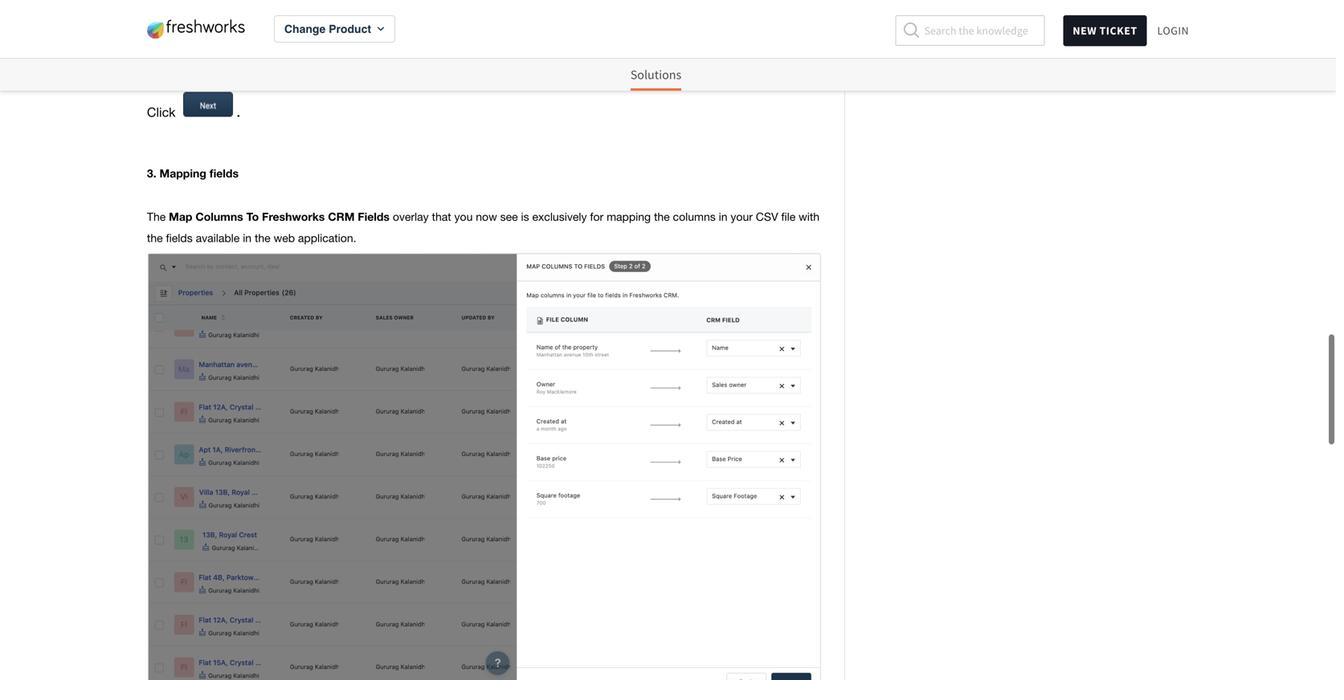 Task type: locate. For each thing, give the bounding box(es) containing it.
0 horizontal spatial in
[[243, 231, 252, 245]]

login
[[1158, 23, 1189, 38]]

application.
[[298, 231, 356, 245]]

in down to
[[243, 231, 252, 245]]

your
[[731, 210, 753, 223]]

0 horizontal spatial fields
[[166, 231, 193, 245]]

overlay
[[393, 210, 429, 223]]

the left columns
[[654, 210, 670, 223]]

0 vertical spatial fields
[[209, 167, 239, 180]]

see
[[500, 210, 518, 223]]

with
[[799, 210, 820, 223]]

fields right 'mapping'
[[209, 167, 239, 180]]

that
[[432, 210, 451, 223]]

the map columns to freshworks crm fields
[[147, 210, 390, 223]]

the down the
[[147, 231, 163, 245]]

the left web
[[255, 231, 271, 245]]

available
[[196, 231, 240, 245]]

1 horizontal spatial in
[[719, 210, 728, 223]]

search image
[[904, 23, 920, 39]]

columns
[[196, 210, 243, 223]]

fields down map
[[166, 231, 193, 245]]

solutions link
[[631, 59, 682, 91]]

you
[[454, 210, 473, 223]]

in
[[719, 210, 728, 223], [243, 231, 252, 245]]

for
[[590, 210, 604, 223]]

0 horizontal spatial the
[[147, 231, 163, 245]]

web
[[274, 231, 295, 245]]

new
[[1073, 23, 1097, 38]]

the
[[654, 210, 670, 223], [147, 231, 163, 245], [255, 231, 271, 245]]

now
[[476, 210, 497, 223]]

fields
[[209, 167, 239, 180], [166, 231, 193, 245]]

Search the knowledge base text field
[[896, 15, 1045, 46]]

overlay that you now see is exclusively for mapping the columns in your csv file with the fields available in the web application.
[[147, 210, 820, 245]]

1 vertical spatial fields
[[166, 231, 193, 245]]

in left your
[[719, 210, 728, 223]]

1 horizontal spatial fields
[[209, 167, 239, 180]]

freshworks
[[262, 210, 325, 223]]



Task type: describe. For each thing, give the bounding box(es) containing it.
new ticket
[[1073, 23, 1138, 38]]

login link
[[1158, 14, 1189, 47]]

the
[[147, 210, 166, 223]]

exclusively
[[532, 210, 587, 223]]

crm
[[328, 210, 355, 223]]

change product
[[284, 23, 371, 35]]

new ticket link
[[1063, 15, 1147, 46]]

change
[[284, 23, 326, 35]]

.
[[237, 106, 240, 119]]

solutions
[[631, 67, 682, 83]]

mapping
[[159, 167, 206, 180]]

csv
[[756, 210, 778, 223]]

2 horizontal spatial the
[[654, 210, 670, 223]]

is
[[521, 210, 529, 223]]

ticket
[[1100, 23, 1138, 38]]

mapping
[[607, 210, 651, 223]]

file
[[781, 210, 796, 223]]

map
[[169, 210, 192, 223]]

1 horizontal spatial the
[[255, 231, 271, 245]]

columns
[[673, 210, 716, 223]]

1 vertical spatial in
[[243, 231, 252, 245]]

fields
[[358, 210, 390, 223]]

3.
[[147, 167, 156, 180]]

3. mapping fields
[[147, 167, 239, 180]]

0 vertical spatial in
[[719, 210, 728, 223]]

click
[[147, 105, 179, 120]]

fields inside overlay that you now see is exclusively for mapping the columns in your csv file with the fields available in the web application.
[[166, 231, 193, 245]]

product
[[329, 23, 371, 35]]

to
[[246, 210, 259, 223]]



Task type: vqa. For each thing, say whether or not it's contained in the screenshot.
. at the top left
yes



